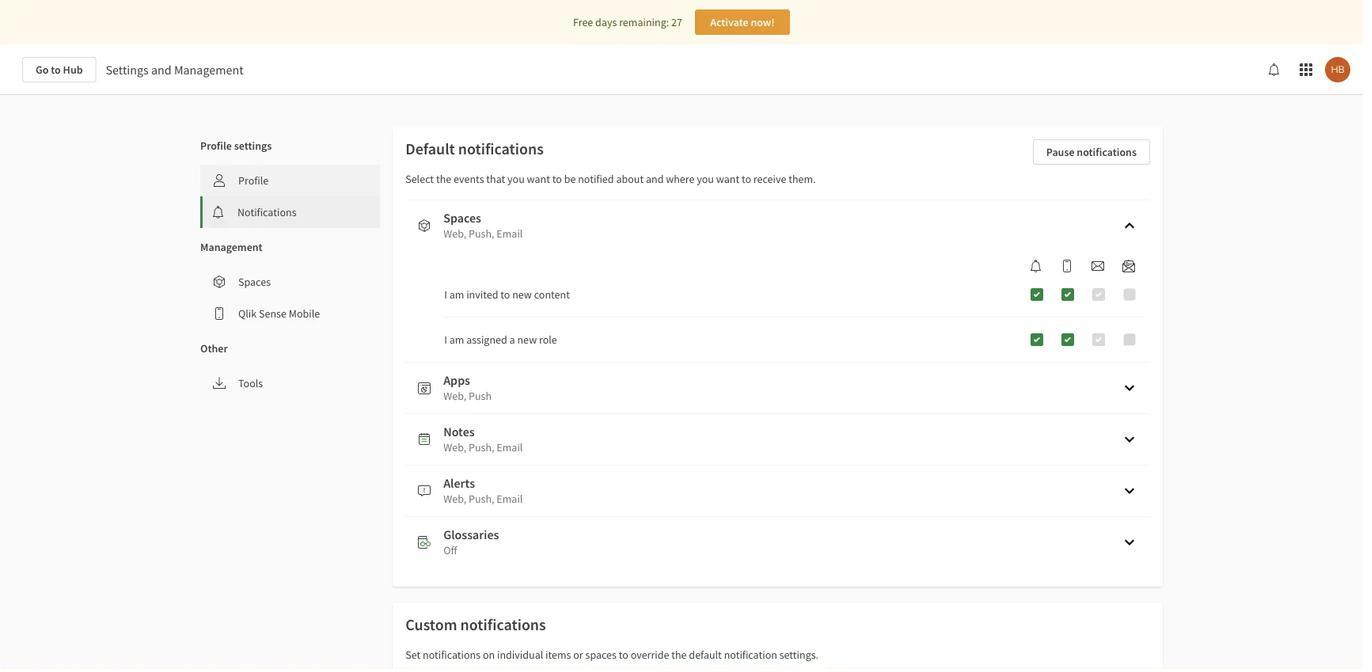 Task type: locate. For each thing, give the bounding box(es) containing it.
to left be
[[553, 172, 562, 186]]

0 vertical spatial new
[[513, 287, 532, 302]]

profile up notifications
[[238, 173, 269, 188]]

want
[[527, 172, 550, 186], [717, 172, 740, 186]]

go to hub link
[[22, 57, 96, 82]]

pause notifications button
[[1033, 139, 1151, 165]]

new right a
[[517, 333, 537, 347]]

0 vertical spatial and
[[151, 62, 172, 78]]

2 vertical spatial push,
[[469, 492, 495, 506]]

spaces inside spaces web, push, email
[[444, 210, 482, 226]]

0 horizontal spatial profile
[[200, 139, 232, 153]]

and
[[151, 62, 172, 78], [646, 172, 664, 186]]

notifications down custom
[[423, 648, 481, 662]]

qlik sense mobile
[[238, 306, 320, 321]]

web, for alerts
[[444, 492, 467, 506]]

you right that
[[508, 172, 525, 186]]

to
[[51, 63, 61, 77], [553, 172, 562, 186], [742, 172, 752, 186], [501, 287, 510, 302], [619, 648, 629, 662]]

push, inside spaces web, push, email
[[469, 226, 495, 241]]

0 vertical spatial i
[[444, 287, 447, 302]]

0 vertical spatial spaces
[[444, 210, 482, 226]]

email for alerts
[[497, 492, 523, 506]]

on
[[483, 648, 495, 662]]

notes web, push, email
[[444, 424, 523, 455]]

1 horizontal spatial profile
[[238, 173, 269, 188]]

2 push, from the top
[[469, 440, 495, 455]]

spaces link
[[200, 266, 380, 298]]

web, inside alerts web, push, email
[[444, 492, 467, 506]]

3 web, from the top
[[444, 440, 467, 455]]

to right 'invited'
[[501, 287, 510, 302]]

tools link
[[200, 367, 380, 399]]

notifications right pause
[[1077, 145, 1137, 159]]

to right "spaces" at the bottom left of the page
[[619, 648, 629, 662]]

1 vertical spatial the
[[672, 648, 687, 662]]

push, inside alerts web, push, email
[[469, 492, 495, 506]]

alerts
[[444, 475, 475, 491]]

profile for profile settings
[[200, 139, 232, 153]]

1 horizontal spatial and
[[646, 172, 664, 186]]

notifications inside button
[[1077, 145, 1137, 159]]

i for i am invited to new content
[[444, 287, 447, 302]]

email inside alerts web, push, email
[[497, 492, 523, 506]]

select the events that you want to be notified about and where you want to receive them.
[[406, 172, 816, 186]]

push, down "alerts"
[[469, 492, 495, 506]]

1 horizontal spatial you
[[697, 172, 714, 186]]

2 email from the top
[[497, 440, 523, 455]]

0 vertical spatial management
[[174, 62, 244, 78]]

want left receive
[[717, 172, 740, 186]]

you right where
[[697, 172, 714, 186]]

1 vertical spatial spaces
[[238, 275, 271, 289]]

2 vertical spatial email
[[497, 492, 523, 506]]

qlik
[[238, 306, 257, 321]]

new
[[513, 287, 532, 302], [517, 333, 537, 347]]

1 am from the top
[[450, 287, 464, 302]]

notification
[[724, 648, 778, 662]]

be
[[564, 172, 576, 186]]

the right select at top left
[[436, 172, 452, 186]]

notifications for pause
[[1077, 145, 1137, 159]]

0 horizontal spatial you
[[508, 172, 525, 186]]

1 push, from the top
[[469, 226, 495, 241]]

remaining:
[[619, 15, 669, 29]]

0 vertical spatial am
[[450, 287, 464, 302]]

1 vertical spatial am
[[450, 333, 464, 347]]

web, inside spaces web, push, email
[[444, 226, 467, 241]]

0 vertical spatial the
[[436, 172, 452, 186]]

apps
[[444, 372, 470, 388]]

2 i from the top
[[444, 333, 447, 347]]

1 vertical spatial profile
[[238, 173, 269, 188]]

web, down "alerts"
[[444, 492, 467, 506]]

push,
[[469, 226, 495, 241], [469, 440, 495, 455], [469, 492, 495, 506]]

1 web, from the top
[[444, 226, 467, 241]]

default
[[689, 648, 722, 662]]

spaces
[[444, 210, 482, 226], [238, 275, 271, 289]]

0 vertical spatial profile
[[200, 139, 232, 153]]

notifications
[[458, 139, 544, 159], [1077, 145, 1137, 159], [461, 615, 546, 635], [423, 648, 481, 662]]

pause
[[1047, 145, 1075, 159]]

that
[[487, 172, 505, 186]]

override
[[631, 648, 670, 662]]

off
[[444, 543, 457, 558]]

spaces down "events"
[[444, 210, 482, 226]]

push
[[469, 389, 492, 403]]

3 email from the top
[[497, 492, 523, 506]]

custom notifications
[[406, 615, 546, 635]]

email down that
[[497, 226, 523, 241]]

settings
[[234, 139, 272, 153]]

spaces for spaces web, push, email
[[444, 210, 482, 226]]

spaces up "qlik"
[[238, 275, 271, 289]]

web, down "events"
[[444, 226, 467, 241]]

1 vertical spatial i
[[444, 333, 447, 347]]

i
[[444, 287, 447, 302], [444, 333, 447, 347]]

1 horizontal spatial want
[[717, 172, 740, 186]]

web, for notes
[[444, 440, 467, 455]]

activate
[[710, 15, 749, 29]]

4 web, from the top
[[444, 492, 467, 506]]

am
[[450, 287, 464, 302], [450, 333, 464, 347]]

am left 'invited'
[[450, 287, 464, 302]]

glossaries
[[444, 527, 499, 542]]

email up glossaries
[[497, 492, 523, 506]]

web,
[[444, 226, 467, 241], [444, 389, 467, 403], [444, 440, 467, 455], [444, 492, 467, 506]]

2 want from the left
[[717, 172, 740, 186]]

notifications up that
[[458, 139, 544, 159]]

email
[[497, 226, 523, 241], [497, 440, 523, 455], [497, 492, 523, 506]]

new left content
[[513, 287, 532, 302]]

1 email from the top
[[497, 226, 523, 241]]

0 horizontal spatial want
[[527, 172, 550, 186]]

events
[[454, 172, 484, 186]]

email up alerts web, push, email
[[497, 440, 523, 455]]

1 horizontal spatial the
[[672, 648, 687, 662]]

activate now! link
[[695, 10, 790, 35]]

notifications up on on the left of the page
[[461, 615, 546, 635]]

spaces for spaces
[[238, 275, 271, 289]]

2 am from the top
[[450, 333, 464, 347]]

am left 'assigned'
[[450, 333, 464, 347]]

0 horizontal spatial spaces
[[238, 275, 271, 289]]

howard brown image
[[1326, 57, 1351, 82]]

the
[[436, 172, 452, 186], [672, 648, 687, 662]]

1 you from the left
[[508, 172, 525, 186]]

and right settings
[[151, 62, 172, 78]]

web, down apps
[[444, 389, 467, 403]]

0 horizontal spatial and
[[151, 62, 172, 78]]

notifications for default
[[458, 139, 544, 159]]

new for role
[[517, 333, 537, 347]]

i left 'assigned'
[[444, 333, 447, 347]]

spaces
[[586, 648, 617, 662]]

the left default on the bottom right of page
[[672, 648, 687, 662]]

notifications link
[[203, 196, 380, 228]]

individual
[[497, 648, 543, 662]]

you
[[508, 172, 525, 186], [697, 172, 714, 186]]

push, down notes
[[469, 440, 495, 455]]

profile left settings
[[200, 139, 232, 153]]

alerts web, push, email
[[444, 475, 523, 506]]

0 vertical spatial email
[[497, 226, 523, 241]]

notifications when using qlik sense in a browser image
[[1030, 260, 1043, 272]]

web, inside notes web, push, email
[[444, 440, 467, 455]]

web, inside apps web, push
[[444, 389, 467, 403]]

a
[[510, 333, 515, 347]]

email inside spaces web, push, email
[[497, 226, 523, 241]]

push, down "events"
[[469, 226, 495, 241]]

push, for notes
[[469, 440, 495, 455]]

role
[[539, 333, 557, 347]]

glossaries off
[[444, 527, 499, 558]]

am for assigned
[[450, 333, 464, 347]]

0 vertical spatial push,
[[469, 226, 495, 241]]

1 vertical spatial push,
[[469, 440, 495, 455]]

1 i from the top
[[444, 287, 447, 302]]

profile
[[200, 139, 232, 153], [238, 173, 269, 188]]

push, inside notes web, push, email
[[469, 440, 495, 455]]

i left 'invited'
[[444, 287, 447, 302]]

profile settings
[[200, 139, 272, 153]]

1 vertical spatial new
[[517, 333, 537, 347]]

email inside notes web, push, email
[[497, 440, 523, 455]]

other
[[200, 341, 228, 356]]

go to hub
[[36, 63, 83, 77]]

default notifications
[[406, 139, 544, 159]]

want left be
[[527, 172, 550, 186]]

1 vertical spatial email
[[497, 440, 523, 455]]

3 push, from the top
[[469, 492, 495, 506]]

2 you from the left
[[697, 172, 714, 186]]

days
[[596, 15, 617, 29]]

management
[[174, 62, 244, 78], [200, 240, 263, 254]]

1 horizontal spatial spaces
[[444, 210, 482, 226]]

profile link
[[200, 165, 380, 196]]

and right about
[[646, 172, 664, 186]]

web, down notes
[[444, 440, 467, 455]]

free
[[573, 15, 593, 29]]

2 web, from the top
[[444, 389, 467, 403]]

qlik sense mobile link
[[200, 298, 380, 329]]

activate now!
[[710, 15, 775, 29]]



Task type: describe. For each thing, give the bounding box(es) containing it.
notifications
[[238, 205, 297, 219]]

settings and management
[[106, 62, 244, 78]]

notifications when using qlik sense in a browser element
[[1024, 260, 1049, 272]]

sense
[[259, 306, 287, 321]]

web, for apps
[[444, 389, 467, 403]]

free days remaining: 27
[[573, 15, 683, 29]]

now!
[[751, 15, 775, 29]]

custom
[[406, 615, 457, 635]]

content
[[534, 287, 570, 302]]

new for content
[[513, 287, 532, 302]]

to left receive
[[742, 172, 752, 186]]

pause notifications
[[1047, 145, 1137, 159]]

notes
[[444, 424, 475, 440]]

email for notes
[[497, 440, 523, 455]]

notifications sent to your email element
[[1086, 260, 1111, 272]]

push, for alerts
[[469, 492, 495, 506]]

email for spaces
[[497, 226, 523, 241]]

items
[[546, 648, 571, 662]]

notifications bundled in a daily email digest image
[[1123, 260, 1136, 272]]

profile for profile
[[238, 173, 269, 188]]

assigned
[[467, 333, 507, 347]]

0 horizontal spatial the
[[436, 172, 452, 186]]

to right go
[[51, 63, 61, 77]]

or
[[574, 648, 583, 662]]

1 want from the left
[[527, 172, 550, 186]]

spaces web, push, email
[[444, 210, 523, 241]]

settings.
[[780, 648, 819, 662]]

them.
[[789, 172, 816, 186]]

i am invited to new content
[[444, 287, 570, 302]]

push notifications in qlik sense mobile image
[[1061, 260, 1074, 272]]

push, for spaces
[[469, 226, 495, 241]]

default
[[406, 139, 455, 159]]

notifications sent to your email image
[[1092, 260, 1105, 272]]

set
[[406, 648, 421, 662]]

hub
[[63, 63, 83, 77]]

tools
[[238, 376, 263, 390]]

27
[[672, 15, 683, 29]]

apps web, push
[[444, 372, 492, 403]]

set notifications on individual items or spaces to override the default notification settings.
[[406, 648, 819, 662]]

receive
[[754, 172, 787, 186]]

where
[[666, 172, 695, 186]]

1 vertical spatial and
[[646, 172, 664, 186]]

notifications for custom
[[461, 615, 546, 635]]

web, for spaces
[[444, 226, 467, 241]]

go
[[36, 63, 49, 77]]

notifications for set
[[423, 648, 481, 662]]

about
[[616, 172, 644, 186]]

mobile
[[289, 306, 320, 321]]

am for invited
[[450, 287, 464, 302]]

i for i am assigned a new role
[[444, 333, 447, 347]]

1 vertical spatial management
[[200, 240, 263, 254]]

select
[[406, 172, 434, 186]]

notified
[[578, 172, 614, 186]]

invited
[[467, 287, 499, 302]]

settings
[[106, 62, 149, 78]]

i am assigned a new role
[[444, 333, 557, 347]]

notifications bundled in a daily email digest element
[[1117, 260, 1142, 272]]

push notifications in qlik sense mobile element
[[1055, 260, 1080, 272]]



Task type: vqa. For each thing, say whether or not it's contained in the screenshot.
View all link
no



